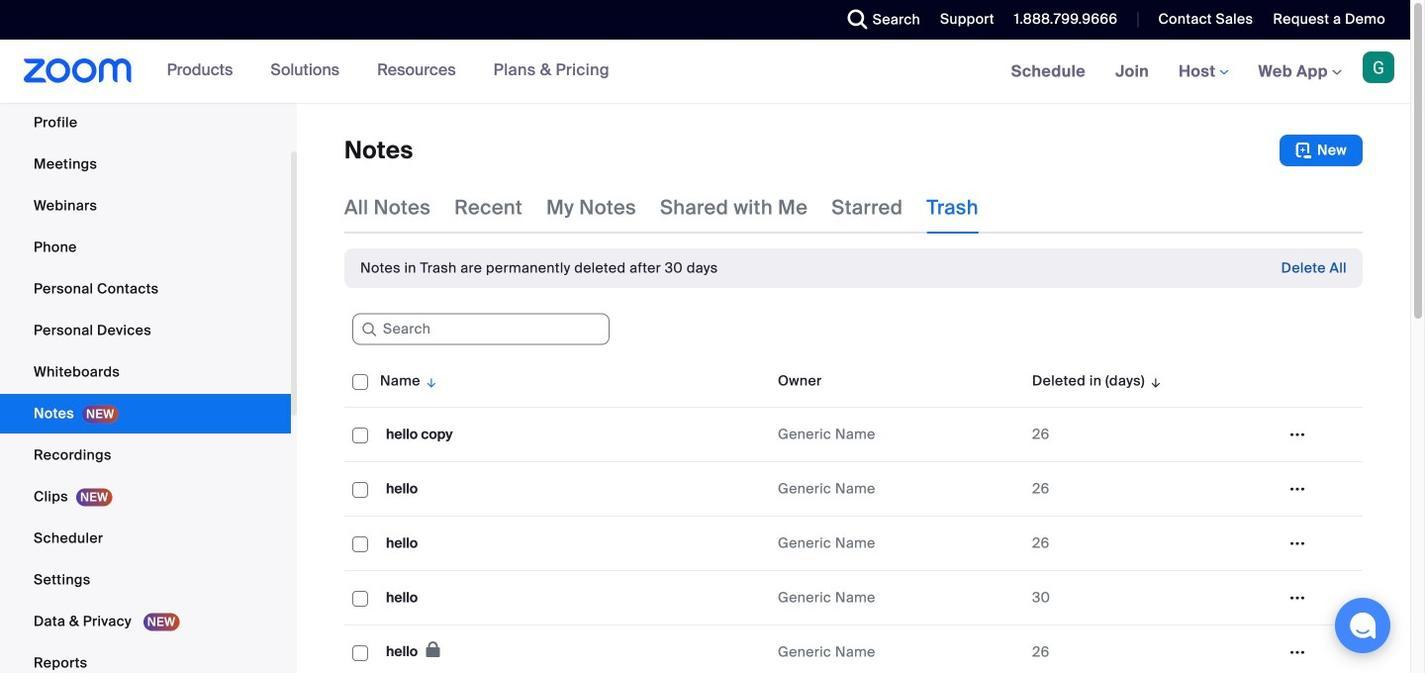 Task type: describe. For each thing, give the bounding box(es) containing it.
1 arrow down image from the left
[[421, 369, 439, 393]]

1 more options for hello image from the top
[[1282, 480, 1313, 498]]

open chat image
[[1349, 612, 1377, 639]]

zoom logo image
[[24, 58, 132, 83]]

Search text field
[[352, 313, 610, 345]]



Task type: vqa. For each thing, say whether or not it's contained in the screenshot.
Schedule Meeting ELEMENT
no



Task type: locate. For each thing, give the bounding box(es) containing it.
alert
[[360, 258, 718, 278]]

product information navigation
[[152, 40, 624, 103]]

meetings navigation
[[996, 40, 1410, 104]]

profile picture image
[[1363, 51, 1395, 83]]

tabs of all notes page tab list
[[344, 182, 979, 234]]

2 more options for hello image from the top
[[1282, 643, 1313, 661]]

arrow down image
[[421, 369, 439, 393], [1145, 369, 1163, 393]]

1 more options for hello image from the top
[[1282, 534, 1313, 552]]

banner
[[0, 40, 1410, 104]]

more options for hello image
[[1282, 480, 1313, 498], [1282, 643, 1313, 661]]

0 vertical spatial more options for hello image
[[1282, 480, 1313, 498]]

more options for hello copy image
[[1282, 426, 1313, 443]]

2 more options for hello image from the top
[[1282, 589, 1313, 607]]

personal menu menu
[[0, 61, 291, 673]]

1 vertical spatial more options for hello image
[[1282, 643, 1313, 661]]

more options for hello image
[[1282, 534, 1313, 552], [1282, 589, 1313, 607]]

2 arrow down image from the left
[[1145, 369, 1163, 393]]

0 vertical spatial more options for hello image
[[1282, 534, 1313, 552]]

application
[[344, 355, 1378, 673]]

1 vertical spatial more options for hello image
[[1282, 589, 1313, 607]]

0 horizontal spatial arrow down image
[[421, 369, 439, 393]]

1 horizontal spatial arrow down image
[[1145, 369, 1163, 393]]



